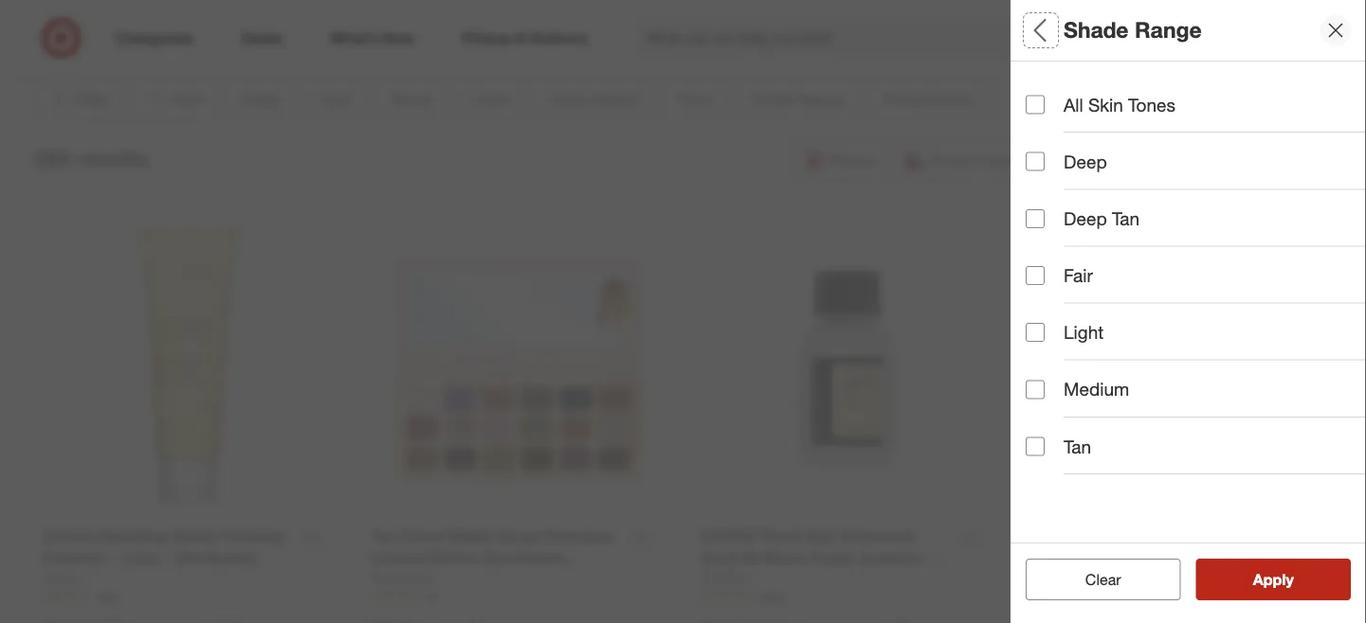 Task type: describe. For each thing, give the bounding box(es) containing it.
filters
[[1058, 17, 1117, 43]]

6
[[430, 590, 437, 604]]

clear;
[[1249, 298, 1282, 315]]

$14.99;
[[1223, 431, 1266, 447]]

$19.99;
[[1314, 431, 1357, 447]]

7 link
[[1286, 17, 1328, 59]]

$0
[[1026, 431, 1040, 447]]

9227
[[1090, 591, 1116, 605]]

apply button
[[1196, 559, 1351, 601]]

$9.99;
[[1139, 431, 1175, 447]]

Deep Tan checkbox
[[1026, 209, 1045, 228]]

see results
[[1233, 571, 1314, 589]]

584
[[35, 146, 71, 172]]

all skin tones
[[1064, 94, 1175, 116]]

color beige; black; blue; brown; gold; gray; clear; orange; pink; 
[[1026, 274, 1366, 315]]

clear all
[[1076, 571, 1131, 589]]

$4.99;
[[1062, 431, 1098, 447]]

deep tan
[[1064, 208, 1139, 230]]

price
[[1026, 406, 1070, 428]]

black;
[[1066, 298, 1102, 315]]

clear for clear
[[1085, 571, 1121, 589]]

All Skin Tones checkbox
[[1026, 95, 1045, 114]]

results for see results
[[1265, 571, 1314, 589]]

9227 link
[[1031, 590, 1324, 606]]

1 vertical spatial tan
[[1064, 436, 1091, 458]]

shade range
[[1064, 17, 1202, 43]]

all for all skin tones
[[1064, 94, 1083, 116]]

all filters dialog
[[1011, 0, 1366, 624]]

$5
[[1102, 431, 1116, 447]]

clear for clear all
[[1076, 571, 1112, 589]]

guest
[[1026, 340, 1076, 362]]

type button
[[1026, 128, 1366, 194]]

search button
[[1094, 17, 1139, 63]]

type
[[1026, 148, 1066, 169]]

gray;
[[1216, 298, 1245, 315]]

beautyblender;
[[1167, 232, 1259, 248]]

color
[[1026, 274, 1072, 295]]

deep for deep tan
[[1064, 208, 1107, 230]]

beekman
[[1263, 232, 1320, 248]]

shade
[[1064, 17, 1129, 43]]

1 horizontal spatial tan
[[1112, 208, 1139, 230]]

584 results
[[35, 146, 148, 172]]

Tan checkbox
[[1026, 437, 1045, 456]]

beverly
[[1087, 232, 1131, 248]]

tones
[[1128, 94, 1175, 116]]



Task type: vqa. For each thing, say whether or not it's contained in the screenshot.
for
no



Task type: locate. For each thing, give the bounding box(es) containing it.
all
[[1026, 17, 1052, 43], [1064, 94, 1083, 116]]

deep for deep
[[1064, 151, 1107, 173]]

1997 link
[[702, 589, 994, 605]]

range
[[1135, 17, 1202, 43]]

1 horizontal spatial all
[[1064, 94, 1083, 116]]

clear
[[1076, 571, 1112, 589], [1085, 571, 1121, 589]]

0 vertical spatial results
[[77, 146, 148, 172]]

6 link
[[372, 589, 664, 605]]

deals
[[1026, 81, 1074, 103]]

rating
[[1081, 340, 1137, 362]]

deep up beverly
[[1064, 208, 1107, 230]]

deals button
[[1026, 62, 1366, 128]]

5
[[1026, 364, 1033, 381]]

$
[[1361, 431, 1366, 447]]

results for 584 results
[[77, 146, 148, 172]]

fair
[[1064, 265, 1093, 287]]

beige;
[[1026, 298, 1063, 315]]

tan
[[1112, 208, 1139, 230], [1064, 436, 1091, 458]]

search
[[1094, 30, 1139, 49]]

2 clear from the left
[[1085, 571, 1121, 589]]

apply
[[1253, 571, 1294, 589]]

1 horizontal spatial results
[[1265, 571, 1314, 589]]

blue;
[[1106, 298, 1135, 315]]

2 deep from the top
[[1064, 208, 1107, 230]]

all inside dialog
[[1026, 17, 1052, 43]]

anastasia
[[1026, 232, 1083, 248]]

price $0  –  $4.99; $5  –  $9.99; $10  –  $14.99; $15  –  $19.99; $
[[1026, 406, 1366, 447]]

clear all button
[[1026, 559, 1181, 601]]

see
[[1233, 571, 1260, 589]]

results inside button
[[1265, 571, 1314, 589]]

1 deep from the top
[[1064, 151, 1107, 173]]

1 vertical spatial all
[[1064, 94, 1083, 116]]

see results button
[[1196, 559, 1351, 601]]

1 vertical spatial results
[[1265, 571, 1314, 589]]

b
[[1360, 232, 1366, 248]]

hills;
[[1135, 232, 1164, 248]]

1802;
[[1323, 232, 1356, 248]]

tan up beverly
[[1112, 208, 1139, 230]]

shade range dialog
[[1011, 0, 1366, 624]]

0 horizontal spatial results
[[77, 146, 148, 172]]

all inside shade range "dialog"
[[1064, 94, 1083, 116]]

results right see
[[1265, 571, 1314, 589]]

clear inside "button"
[[1085, 571, 1121, 589]]

7
[[1315, 19, 1320, 31]]

light
[[1064, 322, 1104, 344]]

all for all filters
[[1026, 17, 1052, 43]]

deep right deep "checkbox"
[[1064, 151, 1107, 173]]

all left skin
[[1064, 94, 1083, 116]]

$15
[[1270, 431, 1291, 447]]

0 horizontal spatial all
[[1026, 17, 1052, 43]]

clear button
[[1026, 559, 1181, 601]]

deep
[[1064, 151, 1107, 173], [1064, 208, 1107, 230]]

1997
[[760, 590, 786, 604]]

0 vertical spatial all
[[1026, 17, 1052, 43]]

$10
[[1179, 431, 1200, 447]]

guest rating 5 stars
[[1026, 340, 1137, 381]]

medium
[[1064, 379, 1129, 401]]

gold;
[[1183, 298, 1213, 315]]

advertisement region
[[114, 0, 1252, 45]]

tan left $5
[[1064, 436, 1091, 458]]

orange;
[[1285, 298, 1330, 315]]

865
[[100, 590, 119, 604]]

Fair checkbox
[[1026, 266, 1045, 285]]

pink;
[[1334, 298, 1363, 315]]

1 clear from the left
[[1076, 571, 1112, 589]]

all filters
[[1026, 17, 1117, 43]]

brand
[[1026, 207, 1077, 229]]

all left filters
[[1026, 17, 1052, 43]]

stars
[[1037, 364, 1066, 381]]

brown;
[[1138, 298, 1179, 315]]

1 vertical spatial deep
[[1064, 208, 1107, 230]]

Deep checkbox
[[1026, 152, 1045, 171]]

clear inside button
[[1076, 571, 1112, 589]]

all
[[1116, 571, 1131, 589]]

results right 584 at the left of page
[[77, 146, 148, 172]]

skin
[[1088, 94, 1123, 116]]

Medium checkbox
[[1026, 380, 1045, 399]]

0 vertical spatial tan
[[1112, 208, 1139, 230]]

865 link
[[42, 589, 334, 605]]

brand anastasia beverly hills; beautyblender; beekman 1802; b
[[1026, 207, 1366, 248]]

What can we help you find? suggestions appear below search field
[[635, 17, 1107, 59]]

results
[[77, 146, 148, 172], [1265, 571, 1314, 589]]

0 horizontal spatial tan
[[1064, 436, 1091, 458]]

Light checkbox
[[1026, 323, 1045, 342]]

0 vertical spatial deep
[[1064, 151, 1107, 173]]



